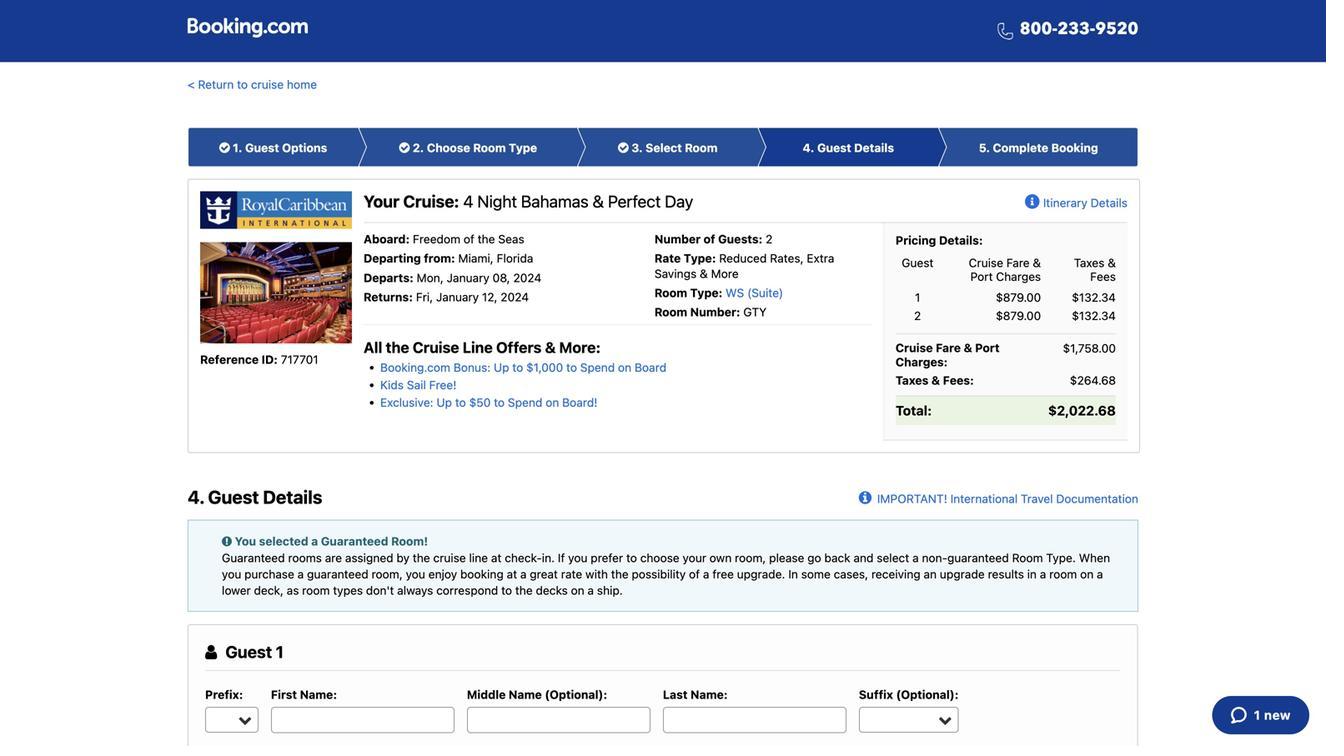 Task type: describe. For each thing, give the bounding box(es) containing it.
charges:
[[896, 355, 948, 369]]

taxes & fees
[[1074, 256, 1116, 284]]

0 vertical spatial 4.
[[803, 141, 815, 155]]

& inside all the cruise line offers & more: booking.com bonus: up to $1,000 to spend on board kids sail free! exclusive: up to $50 to spend on board!
[[545, 339, 556, 357]]

freedom of the seas image
[[200, 242, 352, 344]]

to right return
[[237, 78, 248, 91]]

on left the board
[[618, 361, 632, 374]]

non-
[[922, 551, 948, 565]]

0 vertical spatial up
[[494, 361, 509, 374]]

2. choose room type
[[413, 141, 537, 155]]

$1,000
[[527, 361, 563, 374]]

$132.34 for 2
[[1072, 309, 1116, 323]]

to down more:
[[566, 361, 577, 374]]

ship.
[[597, 584, 623, 598]]

important! international travel documentation
[[877, 492, 1139, 506]]

rate type:
[[655, 252, 716, 265]]

2 (optional): from the left
[[896, 688, 959, 702]]

the inside aboard: freedom of the seas departing from: miami, florida departs: mon, january 08, 2024 returns: fri, january 12, 2024
[[478, 232, 495, 246]]

to right $50
[[494, 396, 505, 410]]

booking
[[460, 568, 504, 581]]

florida
[[497, 252, 533, 265]]

info circle image
[[1025, 195, 1044, 211]]

1 vertical spatial room,
[[372, 568, 403, 581]]

select
[[646, 141, 682, 155]]

booking.com bonus: up to $1,000 to spend on board link
[[380, 361, 667, 374]]

1 horizontal spatial guaranteed
[[948, 551, 1009, 565]]

port for cruise fare & port charges
[[971, 270, 993, 284]]

international
[[951, 492, 1018, 506]]

exclusive:
[[380, 396, 434, 410]]

always
[[397, 584, 433, 598]]

if
[[558, 551, 565, 565]]

own
[[710, 551, 732, 565]]

$879.00 for 1
[[996, 291, 1041, 304]]

details:
[[939, 234, 983, 247]]

seas
[[498, 232, 525, 246]]

1 vertical spatial room
[[302, 584, 330, 598]]

pricing
[[896, 234, 936, 247]]

correspond
[[436, 584, 498, 598]]

to left $50
[[455, 396, 466, 410]]

departs:
[[364, 271, 414, 285]]

0 horizontal spatial details
[[263, 487, 322, 508]]

$132.34 for 1
[[1072, 291, 1116, 304]]

ws (suite) link
[[726, 286, 784, 300]]

name
[[509, 688, 542, 702]]

complete
[[993, 141, 1049, 155]]

more
[[711, 267, 739, 281]]

ws
[[726, 286, 744, 300]]

a left non-
[[913, 551, 919, 565]]

freedom
[[413, 232, 461, 246]]

a right in
[[1040, 568, 1047, 581]]

1 horizontal spatial room
[[1050, 568, 1077, 581]]

none text field inside 4. guest details main content
[[467, 708, 651, 734]]

taxes for taxes & fees
[[1074, 256, 1105, 270]]

1 vertical spatial january
[[436, 290, 479, 304]]

1 vertical spatial 4.
[[188, 487, 204, 508]]

pricing details:
[[896, 234, 983, 247]]

& inside "cruise fare & port charges"
[[1033, 256, 1041, 270]]

a down 'check-'
[[520, 568, 527, 581]]

rates,
[[770, 252, 804, 265]]

taxes & fees:
[[896, 374, 974, 388]]

$264.68
[[1070, 374, 1116, 388]]

selected
[[259, 535, 308, 549]]

back
[[825, 551, 851, 565]]

0 horizontal spatial 2
[[766, 232, 773, 246]]

800-
[[1020, 17, 1058, 40]]

go
[[808, 551, 821, 565]]

800-233-9520
[[1020, 17, 1139, 40]]

taxes for taxes & fees:
[[896, 374, 929, 388]]

3. select room
[[632, 141, 718, 155]]

a up rooms on the left
[[311, 535, 318, 549]]

guest 1
[[226, 642, 284, 662]]

types
[[333, 584, 363, 598]]

a down rooms on the left
[[298, 568, 304, 581]]

lower
[[222, 584, 251, 598]]

3.
[[632, 141, 643, 155]]

board!
[[562, 396, 598, 410]]

$50
[[469, 396, 491, 410]]

type: for rate
[[684, 252, 716, 265]]

all
[[364, 339, 382, 357]]

room!
[[391, 535, 428, 549]]

guaranteed rooms are assigned by the cruise line at check-in. if you prefer to choose your own room, please go back and select a non-guaranteed room type. when you purchase a guaranteed room, you enjoy booking at a great rate with the possibility of a free upgrade. in some cases, receiving an upgrade results in a room on a lower deck, as room types don't always correspond to the decks on a ship.
[[222, 551, 1110, 598]]

in.
[[542, 551, 555, 565]]

of inside guaranteed rooms are assigned by the cruise line at check-in. if you prefer to choose your own room, please go back and select a non-guaranteed room type. when you purchase a guaranteed room, you enjoy booking at a great rate with the possibility of a free upgrade. in some cases, receiving an upgrade results in a room on a lower deck, as room types don't always correspond to the decks on a ship.
[[689, 568, 700, 581]]

number
[[655, 232, 701, 246]]

options
[[282, 141, 327, 155]]

user image
[[205, 645, 217, 661]]

& left fees:
[[932, 374, 940, 388]]

cruise inside guaranteed rooms are assigned by the cruise line at check-in. if you prefer to choose your own room, please go back and select a non-guaranteed room type. when you purchase a guaranteed room, you enjoy booking at a great rate with the possibility of a free upgrade. in some cases, receiving an upgrade results in a room on a lower deck, as room types don't always correspond to the decks on a ship.
[[433, 551, 466, 565]]

type: for room
[[690, 286, 723, 300]]

$879.00 for 2
[[996, 309, 1041, 323]]

first name:
[[271, 688, 337, 702]]

5.
[[979, 141, 990, 155]]

the up ship.
[[611, 568, 629, 581]]

bahamas
[[521, 192, 589, 211]]

to right prefer
[[626, 551, 637, 565]]

possibility
[[632, 568, 686, 581]]

(suite)
[[748, 286, 784, 300]]

more:
[[559, 339, 601, 357]]

on down rate
[[571, 584, 585, 598]]

day
[[665, 192, 693, 211]]

< return to cruise home
[[188, 78, 317, 91]]

fare for charges:
[[936, 341, 961, 355]]

booking.com
[[380, 361, 451, 374]]

departing
[[364, 252, 421, 265]]

free
[[713, 568, 734, 581]]

itinerary
[[1044, 196, 1088, 210]]

1 vertical spatial 2024
[[501, 290, 529, 304]]

on left the board!
[[546, 396, 559, 410]]

don't
[[366, 584, 394, 598]]

great
[[530, 568, 558, 581]]

choose
[[427, 141, 470, 155]]

prefer
[[591, 551, 623, 565]]

royal caribbean image
[[200, 192, 352, 229]]

when
[[1079, 551, 1110, 565]]

important! international travel documentation link
[[859, 488, 1139, 506]]

& inside cruise fare & port charges:
[[964, 341, 973, 355]]

cruise for charges
[[969, 256, 1004, 270]]

booking.com home image
[[188, 17, 308, 39]]



Task type: locate. For each thing, give the bounding box(es) containing it.
1 $132.34 from the top
[[1072, 291, 1116, 304]]

1 vertical spatial 4. guest details
[[188, 487, 322, 508]]

your cruise: 4 night bahamas & perfect day
[[364, 192, 693, 211]]

1 vertical spatial type:
[[690, 286, 723, 300]]

1 vertical spatial 1
[[276, 642, 284, 662]]

name: for first name:
[[300, 688, 337, 702]]

0 horizontal spatial spend
[[508, 396, 543, 410]]

0 vertical spatial 1
[[915, 291, 921, 304]]

the up miami,
[[478, 232, 495, 246]]

0 vertical spatial at
[[491, 551, 502, 565]]

number:
[[690, 305, 740, 319]]

0 vertical spatial port
[[971, 270, 993, 284]]

name: right first
[[300, 688, 337, 702]]

taxes inside taxes & fees
[[1074, 256, 1105, 270]]

0 vertical spatial spend
[[580, 361, 615, 374]]

2024 down "08,"
[[501, 290, 529, 304]]

home
[[287, 78, 317, 91]]

$132.34 down fees
[[1072, 291, 1116, 304]]

1 up first
[[276, 642, 284, 662]]

itinerary details
[[1044, 196, 1128, 210]]

0 horizontal spatial name:
[[300, 688, 337, 702]]

line
[[469, 551, 488, 565]]

1 horizontal spatial check circle image
[[618, 142, 629, 154]]

Last Name: text field
[[663, 708, 847, 734]]

0 horizontal spatial 1
[[276, 642, 284, 662]]

cruise inside "cruise fare & port charges"
[[969, 256, 1004, 270]]

0 horizontal spatial taxes
[[896, 374, 929, 388]]

exclamation circle image
[[222, 536, 232, 548]]

miami,
[[458, 252, 494, 265]]

1 horizontal spatial 1
[[915, 291, 921, 304]]

1 $879.00 from the top
[[996, 291, 1041, 304]]

0 vertical spatial 2
[[766, 232, 773, 246]]

some
[[801, 568, 831, 581]]

0 horizontal spatial you
[[222, 568, 241, 581]]

offers
[[496, 339, 542, 357]]

of left guests:
[[704, 232, 716, 246]]

guaranteed up upgrade
[[948, 551, 1009, 565]]

1 horizontal spatial details
[[854, 141, 894, 155]]

taxes up fees
[[1074, 256, 1105, 270]]

0 horizontal spatial check circle image
[[399, 142, 410, 154]]

taxes down charges:
[[896, 374, 929, 388]]

cruise up charges:
[[896, 341, 933, 355]]

2.
[[413, 141, 424, 155]]

room, up upgrade.
[[735, 551, 766, 565]]

guaranteed down are
[[307, 568, 369, 581]]

1 horizontal spatial at
[[507, 568, 517, 581]]

&
[[593, 192, 604, 211], [1033, 256, 1041, 270], [1108, 256, 1116, 270], [700, 267, 708, 281], [545, 339, 556, 357], [964, 341, 973, 355], [932, 374, 940, 388]]

a down when
[[1097, 568, 1104, 581]]

you up always
[[406, 568, 425, 581]]

you up lower
[[222, 568, 241, 581]]

1 horizontal spatial of
[[689, 568, 700, 581]]

None text field
[[467, 708, 651, 734]]

you right if
[[568, 551, 588, 565]]

0 horizontal spatial 4. guest details
[[188, 487, 322, 508]]

spend
[[580, 361, 615, 374], [508, 396, 543, 410]]

1 vertical spatial details
[[1091, 196, 1128, 210]]

0 vertical spatial $132.34
[[1072, 291, 1116, 304]]

0 vertical spatial details
[[854, 141, 894, 155]]

guaranteed inside guaranteed rooms are assigned by the cruise line at check-in. if you prefer to choose your own room, please go back and select a non-guaranteed room type. when you purchase a guaranteed room, you enjoy booking at a great rate with the possibility of a free upgrade. in some cases, receiving an upgrade results in a room on a lower deck, as room types don't always correspond to the decks on a ship.
[[222, 551, 285, 565]]

800-233-9520 link
[[991, 17, 1139, 42]]

1 vertical spatial spend
[[508, 396, 543, 410]]

charges
[[996, 270, 1041, 284]]

$132.34 up $1,758.00
[[1072, 309, 1116, 323]]

to down offers
[[513, 361, 523, 374]]

0 vertical spatial guaranteed
[[948, 551, 1009, 565]]

& inside taxes & fees
[[1108, 256, 1116, 270]]

name: right last
[[691, 688, 728, 702]]

up
[[494, 361, 509, 374], [437, 396, 452, 410]]

717701
[[281, 353, 318, 366]]

check circle image
[[399, 142, 410, 154], [618, 142, 629, 154]]

1 horizontal spatial fare
[[1007, 256, 1030, 270]]

upgrade.
[[737, 568, 785, 581]]

cruise inside cruise fare & port charges:
[[896, 341, 933, 355]]

middle
[[467, 688, 506, 702]]

<
[[188, 78, 195, 91]]

1 vertical spatial taxes
[[896, 374, 929, 388]]

room, up don't
[[372, 568, 403, 581]]

kids sail free! link
[[380, 378, 457, 392]]

0 horizontal spatial room
[[302, 584, 330, 598]]

check circle image for 2.
[[399, 142, 410, 154]]

on down when
[[1081, 568, 1094, 581]]

cruise:
[[403, 192, 459, 211]]

0 horizontal spatial guaranteed
[[222, 551, 285, 565]]

by
[[397, 551, 410, 565]]

sail
[[407, 378, 426, 392]]

at right line
[[491, 551, 502, 565]]

2 up charges:
[[914, 309, 921, 323]]

1 vertical spatial port
[[975, 341, 1000, 355]]

name: for last name:
[[691, 688, 728, 702]]

4
[[463, 192, 474, 211]]

january down miami,
[[447, 271, 490, 285]]

the right the all
[[386, 339, 409, 357]]

check circle image
[[219, 142, 230, 154]]

cruise up enjoy
[[433, 551, 466, 565]]

extra
[[807, 252, 835, 265]]

1 horizontal spatial cruise
[[896, 341, 933, 355]]

0 vertical spatial fare
[[1007, 256, 1030, 270]]

0 horizontal spatial guaranteed
[[307, 568, 369, 581]]

cruise up booking.com
[[413, 339, 459, 357]]

0 horizontal spatial cruise
[[251, 78, 284, 91]]

documentation
[[1057, 492, 1139, 506]]

last
[[663, 688, 688, 702]]

0 vertical spatial $879.00
[[996, 291, 1041, 304]]

returns:
[[364, 290, 413, 304]]

room
[[1050, 568, 1077, 581], [302, 584, 330, 598]]

1 horizontal spatial guaranteed
[[321, 535, 388, 549]]

1 (optional): from the left
[[545, 688, 607, 702]]

room inside guaranteed rooms are assigned by the cruise line at check-in. if you prefer to choose your own room, please go back and select a non-guaranteed room type. when you purchase a guaranteed room, you enjoy booking at a great rate with the possibility of a free upgrade. in some cases, receiving an upgrade results in a room on a lower deck, as room types don't always correspond to the decks on a ship.
[[1012, 551, 1043, 565]]

room down type.
[[1050, 568, 1077, 581]]

your
[[683, 551, 707, 565]]

2 up rates,
[[766, 232, 773, 246]]

middle name (optional):
[[467, 688, 607, 702]]

2024 down florida
[[513, 271, 542, 285]]

1 vertical spatial at
[[507, 568, 517, 581]]

port inside cruise fare & port charges:
[[975, 341, 1000, 355]]

12,
[[482, 290, 498, 304]]

you
[[235, 535, 256, 549]]

& up fees:
[[964, 341, 973, 355]]

1 horizontal spatial up
[[494, 361, 509, 374]]

night
[[478, 192, 517, 211]]

fees:
[[943, 374, 974, 388]]

booking
[[1052, 141, 1099, 155]]

& inside reduced rates, extra savings & more
[[700, 267, 708, 281]]

deck,
[[254, 584, 284, 598]]

type: down number of guests: 2
[[684, 252, 716, 265]]

1 name: from the left
[[300, 688, 337, 702]]

$132.34
[[1072, 291, 1116, 304], [1072, 309, 1116, 323]]

with
[[586, 568, 608, 581]]

up down offers
[[494, 361, 509, 374]]

room right the as
[[302, 584, 330, 598]]

fare up "charges"
[[1007, 256, 1030, 270]]

perfect
[[608, 192, 661, 211]]

line
[[463, 339, 493, 357]]

upgrade
[[940, 568, 985, 581]]

suffix (optional):
[[859, 688, 959, 702]]

info circle image
[[859, 488, 877, 504]]

and
[[854, 551, 874, 565]]

2 name: from the left
[[691, 688, 728, 702]]

4. guest details main content
[[179, 116, 1147, 747]]

of inside aboard: freedom of the seas departing from: miami, florida departs: mon, january 08, 2024 returns: fri, january 12, 2024
[[464, 232, 475, 246]]

1 check circle image from the left
[[399, 142, 410, 154]]

1 vertical spatial guaranteed
[[307, 568, 369, 581]]

2 horizontal spatial details
[[1091, 196, 1128, 210]]

2 horizontal spatial you
[[568, 551, 588, 565]]

of down the your
[[689, 568, 700, 581]]

check-
[[505, 551, 542, 565]]

& up $1,000
[[545, 339, 556, 357]]

type
[[509, 141, 537, 155]]

2 horizontal spatial cruise
[[969, 256, 1004, 270]]

2 horizontal spatial of
[[704, 232, 716, 246]]

spend down booking.com bonus: up to $1,000 to spend on board link
[[508, 396, 543, 410]]

fare inside cruise fare & port charges:
[[936, 341, 961, 355]]

1 vertical spatial cruise
[[433, 551, 466, 565]]

gty
[[744, 305, 767, 319]]

in
[[1028, 568, 1037, 581]]

0 vertical spatial type:
[[684, 252, 716, 265]]

0 horizontal spatial room,
[[372, 568, 403, 581]]

1 vertical spatial 2
[[914, 309, 921, 323]]

check circle image left 2.
[[399, 142, 410, 154]]

$2,022.68
[[1049, 403, 1116, 419]]

the right by
[[413, 551, 430, 565]]

2 $879.00 from the top
[[996, 309, 1041, 323]]

1 horizontal spatial 2
[[914, 309, 921, 323]]

details
[[854, 141, 894, 155], [1091, 196, 1128, 210], [263, 487, 322, 508]]

1 vertical spatial guaranteed
[[222, 551, 285, 565]]

total:
[[896, 403, 932, 419]]

1 horizontal spatial room,
[[735, 551, 766, 565]]

an
[[924, 568, 937, 581]]

0 horizontal spatial 4.
[[188, 487, 204, 508]]

0 vertical spatial guaranteed
[[321, 535, 388, 549]]

port down "charges"
[[975, 341, 1000, 355]]

check circle image for 3.
[[618, 142, 629, 154]]

0 vertical spatial room
[[1050, 568, 1077, 581]]

january
[[447, 271, 490, 285], [436, 290, 479, 304]]

the inside all the cruise line offers & more: booking.com bonus: up to $1,000 to spend on board kids sail free! exclusive: up to $50 to spend on board!
[[386, 339, 409, 357]]

type: up number:
[[690, 286, 723, 300]]

08,
[[493, 271, 510, 285]]

1 horizontal spatial you
[[406, 568, 425, 581]]

1 vertical spatial fare
[[936, 341, 961, 355]]

type: inside room type: ws (suite) room number: gty
[[690, 286, 723, 300]]

free!
[[429, 378, 457, 392]]

0 horizontal spatial (optional):
[[545, 688, 607, 702]]

room
[[473, 141, 506, 155], [685, 141, 718, 155], [655, 286, 688, 300], [655, 305, 688, 319], [1012, 551, 1043, 565]]

cruise down details:
[[969, 256, 1004, 270]]

1 horizontal spatial 4.
[[803, 141, 815, 155]]

0 vertical spatial taxes
[[1074, 256, 1105, 270]]

2 check circle image from the left
[[618, 142, 629, 154]]

receiving
[[872, 568, 921, 581]]

january left 12,
[[436, 290, 479, 304]]

cruise for charges:
[[896, 341, 933, 355]]

cruise inside all the cruise line offers & more: booking.com bonus: up to $1,000 to spend on board kids sail free! exclusive: up to $50 to spend on board!
[[413, 339, 459, 357]]

suffix
[[859, 688, 894, 702]]

port inside "cruise fare & port charges"
[[971, 270, 993, 284]]

0 vertical spatial room,
[[735, 551, 766, 565]]

guaranteed up assigned
[[321, 535, 388, 549]]

reduced rates, extra savings & more
[[655, 252, 835, 281]]

cases,
[[834, 568, 869, 581]]

at down 'check-'
[[507, 568, 517, 581]]

0 horizontal spatial cruise
[[413, 339, 459, 357]]

0 horizontal spatial up
[[437, 396, 452, 410]]

guaranteed down you
[[222, 551, 285, 565]]

all the cruise line offers & more: booking.com bonus: up to $1,000 to spend on board kids sail free! exclusive: up to $50 to spend on board!
[[364, 339, 667, 410]]

1 horizontal spatial cruise
[[433, 551, 466, 565]]

port
[[971, 270, 993, 284], [975, 341, 1000, 355]]

2 $132.34 from the top
[[1072, 309, 1116, 323]]

a left free
[[703, 568, 710, 581]]

fare up charges:
[[936, 341, 961, 355]]

0 vertical spatial 2024
[[513, 271, 542, 285]]

port left "charges"
[[971, 270, 993, 284]]

purchase
[[245, 568, 294, 581]]

reduced
[[719, 252, 767, 265]]

guest
[[245, 141, 279, 155], [818, 141, 852, 155], [902, 256, 934, 270], [208, 487, 259, 508], [226, 642, 272, 662]]

the down great
[[515, 584, 533, 598]]

guaranteed
[[948, 551, 1009, 565], [307, 568, 369, 581]]

spend down more:
[[580, 361, 615, 374]]

0 horizontal spatial of
[[464, 232, 475, 246]]

fare for charges
[[1007, 256, 1030, 270]]

1 vertical spatial $132.34
[[1072, 309, 1116, 323]]

1.
[[233, 141, 242, 155]]

1 down "pricing" on the top
[[915, 291, 921, 304]]

0 vertical spatial cruise
[[251, 78, 284, 91]]

& up "charges"
[[1033, 256, 1041, 270]]

fare inside "cruise fare & port charges"
[[1007, 256, 1030, 270]]

important!
[[877, 492, 948, 506]]

0 vertical spatial 4. guest details
[[803, 141, 894, 155]]

of up miami,
[[464, 232, 475, 246]]

1 vertical spatial up
[[437, 396, 452, 410]]

check circle image left 3.
[[618, 142, 629, 154]]

& left perfect
[[593, 192, 604, 211]]

prefix:
[[205, 688, 243, 702]]

1 horizontal spatial taxes
[[1074, 256, 1105, 270]]

2 vertical spatial details
[[263, 487, 322, 508]]

cruise left 'home'
[[251, 78, 284, 91]]

& up fees
[[1108, 256, 1116, 270]]

(optional): right suffix
[[896, 688, 959, 702]]

5. complete booking
[[979, 141, 1099, 155]]

a down the with
[[588, 584, 594, 598]]

reference id: 717701
[[200, 353, 318, 366]]

cruise fare & port charges
[[969, 256, 1041, 284]]

0 vertical spatial january
[[447, 271, 490, 285]]

0 horizontal spatial at
[[491, 551, 502, 565]]

First Name: text field
[[271, 708, 455, 734]]

$1,758.00
[[1063, 342, 1116, 355]]

itinerary details link
[[1025, 192, 1128, 215]]

up down free!
[[437, 396, 452, 410]]

1 horizontal spatial (optional):
[[896, 688, 959, 702]]

1 horizontal spatial name:
[[691, 688, 728, 702]]

& left more
[[700, 267, 708, 281]]

1 horizontal spatial spend
[[580, 361, 615, 374]]

number of guests: 2
[[655, 232, 773, 246]]

you selected a guaranteed room!
[[232, 535, 428, 549]]

1 horizontal spatial 4. guest details
[[803, 141, 894, 155]]

1 vertical spatial $879.00
[[996, 309, 1041, 323]]

bonus:
[[454, 361, 491, 374]]

(optional): right name
[[545, 688, 607, 702]]

port for cruise fare & port charges:
[[975, 341, 1000, 355]]

0 horizontal spatial fare
[[936, 341, 961, 355]]

to down booking on the bottom left
[[501, 584, 512, 598]]

first
[[271, 688, 297, 702]]



Task type: vqa. For each thing, say whether or not it's contained in the screenshot.


